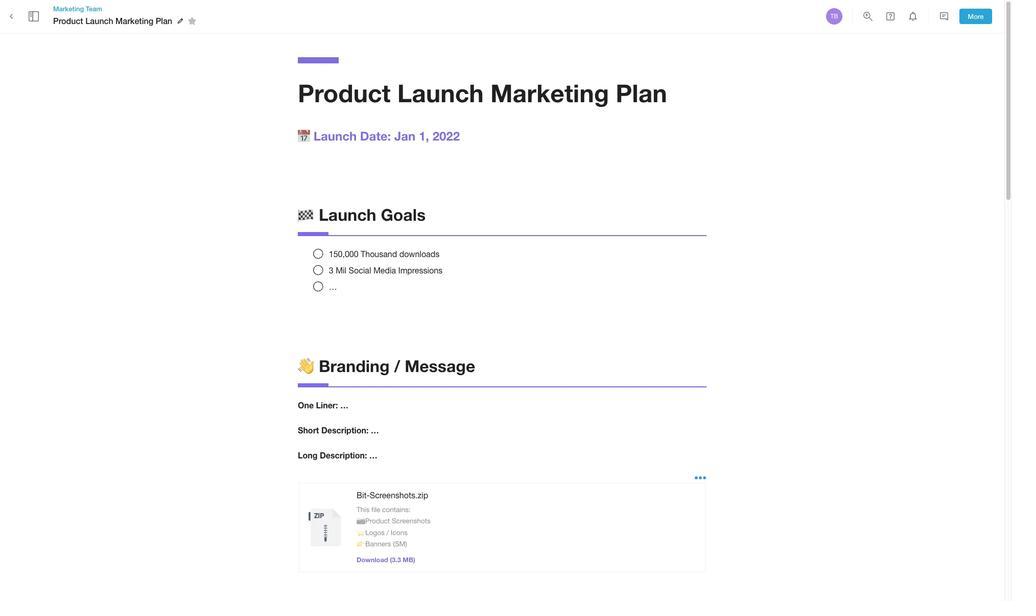 Task type: locate. For each thing, give the bounding box(es) containing it.
description: up long description: …
[[321, 425, 369, 435]]

favorite image
[[186, 15, 198, 27]]

3 mil social media impressions
[[329, 266, 443, 275]]

2 horizontal spatial marketing
[[491, 78, 609, 107]]

👋 branding / message
[[298, 356, 476, 376]]

1,
[[419, 129, 429, 143]]

marketing team link
[[53, 4, 200, 13]]

goals
[[381, 205, 426, 224]]

screenshots.zip
[[370, 491, 428, 500]]

1 vertical spatial marketing
[[116, 16, 153, 26]]

1 horizontal spatial marketing
[[116, 16, 153, 26]]

screenshots
[[392, 517, 431, 525]]

1 horizontal spatial product
[[298, 78, 391, 107]]

1 horizontal spatial plan
[[616, 78, 667, 107]]

0 horizontal spatial product
[[53, 16, 83, 26]]

marketing
[[53, 5, 84, 13], [116, 16, 153, 26], [491, 78, 609, 107]]

more
[[968, 12, 984, 20]]

0 horizontal spatial marketing
[[53, 5, 84, 13]]

0 vertical spatial description:
[[321, 425, 369, 435]]

product
[[53, 16, 83, 26], [298, 78, 391, 107]]

one
[[298, 400, 314, 410]]

branding
[[319, 356, 390, 376]]

this
[[357, 505, 370, 514]]

⭐️logos
[[357, 528, 385, 536]]

/ left icons
[[387, 528, 389, 536]]

… for long description: …
[[369, 450, 378, 460]]

social
[[349, 266, 371, 275]]

1 vertical spatial description:
[[320, 450, 367, 460]]

download (3.3 mb) link
[[357, 556, 415, 564]]

… up the bit-
[[369, 450, 378, 460]]

description: down 'short description: …'
[[320, 450, 367, 460]]

plan
[[156, 16, 172, 26], [616, 78, 667, 107]]

… up long description: …
[[371, 425, 379, 435]]

0 horizontal spatial plan
[[156, 16, 172, 26]]

0 horizontal spatial product launch marketing plan
[[53, 16, 172, 26]]

/ left 'message'
[[394, 356, 400, 376]]

description: for short
[[321, 425, 369, 435]]

… for one liner: …
[[340, 400, 349, 410]]

launch
[[85, 16, 113, 26], [398, 78, 484, 107], [314, 129, 357, 143], [319, 205, 376, 224]]

download
[[357, 556, 388, 564]]

1 horizontal spatial product launch marketing plan
[[298, 78, 667, 107]]

short
[[298, 425, 319, 435]]

0 vertical spatial product
[[53, 16, 83, 26]]

📅 launch date: jan 1, 2022
[[298, 129, 460, 143]]

product launch marketing plan
[[53, 16, 172, 26], [298, 78, 667, 107]]

…
[[329, 282, 337, 291], [340, 400, 349, 410], [371, 425, 379, 435], [369, 450, 378, 460]]

/
[[394, 356, 400, 376], [387, 528, 389, 536]]

message
[[405, 356, 476, 376]]

🏁 launch goals
[[298, 205, 426, 224]]

1 vertical spatial product launch marketing plan
[[298, 78, 667, 107]]

this file contains: 📷product screenshots ⭐️logos / icons 👉banners (sm)
[[357, 505, 431, 548]]

… right liner:
[[340, 400, 349, 410]]

… down 3
[[329, 282, 337, 291]]

1 vertical spatial product
[[298, 78, 391, 107]]

date:
[[360, 129, 391, 143]]

file
[[372, 505, 380, 514]]

3
[[329, 266, 334, 275]]

one liner: …
[[298, 400, 349, 410]]

long
[[298, 450, 318, 460]]

1 vertical spatial /
[[387, 528, 389, 536]]

impressions
[[398, 266, 443, 275]]

0 horizontal spatial /
[[387, 528, 389, 536]]

download (3.3 mb)
[[357, 556, 415, 564]]

mb)
[[403, 556, 415, 564]]

description:
[[321, 425, 369, 435], [320, 450, 367, 460]]

launch up "150,000"
[[319, 205, 376, 224]]

0 vertical spatial /
[[394, 356, 400, 376]]

more button
[[960, 8, 993, 24]]



Task type: describe. For each thing, give the bounding box(es) containing it.
contains:
[[382, 505, 411, 514]]

👋
[[298, 356, 314, 376]]

team
[[86, 5, 102, 13]]

tb
[[831, 13, 839, 20]]

thousand
[[361, 249, 397, 259]]

description: for long
[[320, 450, 367, 460]]

jan
[[395, 129, 416, 143]]

🏁
[[298, 205, 314, 224]]

2022
[[433, 129, 460, 143]]

… for short description: …
[[371, 425, 379, 435]]

(3.3
[[390, 556, 401, 564]]

150,000 thousand downloads
[[329, 249, 440, 259]]

launch right 📅
[[314, 129, 357, 143]]

bit-screenshots.zip
[[357, 491, 428, 500]]

icons
[[391, 528, 408, 536]]

(sm)
[[393, 540, 407, 548]]

📷product
[[357, 517, 390, 525]]

tb button
[[825, 7, 844, 26]]

2 vertical spatial marketing
[[491, 78, 609, 107]]

launch down team
[[85, 16, 113, 26]]

0 vertical spatial product launch marketing plan
[[53, 16, 172, 26]]

0 vertical spatial marketing
[[53, 5, 84, 13]]

1 vertical spatial plan
[[616, 78, 667, 107]]

1 horizontal spatial /
[[394, 356, 400, 376]]

150,000
[[329, 249, 359, 259]]

👉banners
[[357, 540, 391, 548]]

launch up 2022
[[398, 78, 484, 107]]

📅
[[298, 129, 310, 143]]

liner:
[[316, 400, 338, 410]]

long description: …
[[298, 450, 378, 460]]

/ inside this file contains: 📷product screenshots ⭐️logos / icons 👉banners (sm)
[[387, 528, 389, 536]]

bit-
[[357, 491, 370, 500]]

mil
[[336, 266, 347, 275]]

downloads
[[400, 249, 440, 259]]

marketing team
[[53, 5, 102, 13]]

media
[[374, 266, 396, 275]]

0 vertical spatial plan
[[156, 16, 172, 26]]

short description: …
[[298, 425, 379, 435]]



Task type: vqa. For each thing, say whether or not it's contained in the screenshot.
Current
no



